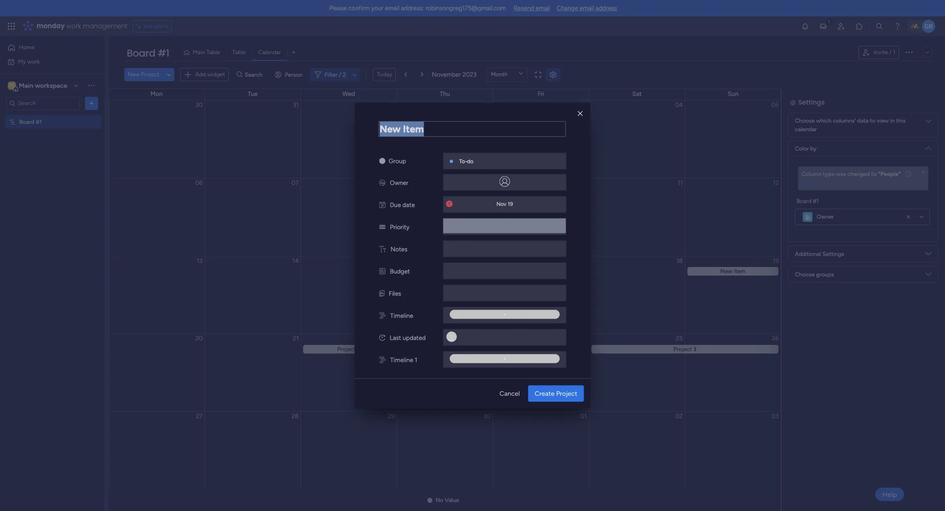 Task type: vqa. For each thing, say whether or not it's contained in the screenshot.
1st the Group from the top of the page
no



Task type: locate. For each thing, give the bounding box(es) containing it.
changed
[[848, 171, 871, 178]]

which
[[817, 117, 832, 124], [817, 135, 832, 142]]

1 vertical spatial /
[[339, 71, 342, 78]]

0 vertical spatial timeline
[[391, 312, 414, 320]]

choose groups
[[795, 262, 834, 269], [796, 271, 835, 278]]

board for board #1 field
[[127, 46, 155, 60]]

1 down updated
[[415, 357, 418, 364]]

work for my
[[27, 58, 40, 65]]

color by for column type was changed to
[[796, 145, 817, 152]]

1 horizontal spatial 1
[[894, 49, 896, 56]]

v2 status image
[[380, 224, 386, 231]]

in
[[891, 117, 896, 124], [891, 135, 895, 142]]

#1 inside list box
[[36, 118, 42, 125]]

workspace image
[[8, 81, 16, 90]]

resend
[[514, 5, 535, 12]]

#1 for column type was changed to board #1 group
[[814, 198, 820, 205]]

settings
[[799, 98, 826, 107], [799, 110, 825, 120], [823, 241, 844, 248], [823, 251, 845, 258]]

"people"
[[879, 171, 902, 178]]

new project
[[128, 71, 160, 78]]

this for board #1
[[897, 135, 906, 142]]

option
[[0, 115, 105, 116]]

main table
[[193, 49, 220, 56]]

0 vertical spatial /
[[890, 49, 892, 56]]

add
[[195, 71, 206, 78]]

/ right invite in the top right of the page
[[890, 49, 892, 56]]

board #1 heading for color by
[[797, 188, 819, 196]]

by
[[811, 145, 817, 152], [811, 163, 817, 170]]

0 vertical spatial color
[[796, 145, 810, 152]]

project
[[141, 71, 160, 78], [557, 390, 578, 398]]

1 vertical spatial view
[[877, 135, 889, 142]]

board #1 inside list box
[[19, 118, 42, 125]]

1 vertical spatial by
[[811, 163, 817, 170]]

1 horizontal spatial table
[[232, 49, 246, 56]]

dapulse numbers column image
[[380, 268, 386, 275]]

v2 multiple person column image
[[380, 179, 386, 187]]

1 horizontal spatial email
[[536, 5, 551, 12]]

dapulse x slim image
[[923, 170, 926, 174]]

0 vertical spatial to
[[871, 117, 876, 124]]

dapulse timeline column image
[[380, 357, 386, 364]]

0 vertical spatial additional
[[795, 241, 821, 248]]

1 vertical spatial this
[[897, 135, 906, 142]]

email right resend
[[536, 5, 551, 12]]

add widget button
[[180, 68, 229, 81]]

0 horizontal spatial table
[[207, 49, 220, 56]]

2 timeline from the top
[[391, 357, 414, 364]]

view for column type was changed to
[[878, 117, 890, 124]]

timeline
[[391, 312, 414, 320], [391, 357, 414, 364]]

work right monday
[[66, 21, 81, 31]]

#1 for board #1 field
[[158, 46, 169, 60]]

calendar button
[[252, 46, 287, 59]]

timeline for timeline
[[391, 312, 414, 320]]

1 vertical spatial timeline
[[391, 357, 414, 364]]

1 vertical spatial in
[[891, 135, 895, 142]]

main
[[193, 49, 205, 56], [19, 81, 33, 89]]

1 vertical spatial project
[[557, 390, 578, 398]]

/ left '2'
[[339, 71, 342, 78]]

1 vertical spatial 1
[[415, 357, 418, 364]]

1 vertical spatial groups
[[817, 271, 835, 278]]

additional settings for column type was changed to
[[796, 251, 845, 258]]

main content
[[109, 89, 946, 512]]

#1 inside field
[[158, 46, 169, 60]]

to for column type was changed to
[[871, 117, 876, 124]]

this for column type was changed to
[[897, 117, 906, 124]]

columns'
[[834, 117, 857, 124], [833, 135, 856, 142]]

help image
[[894, 22, 902, 30]]

0 vertical spatial calendar
[[796, 126, 818, 133]]

table up widget
[[207, 49, 220, 56]]

1 horizontal spatial /
[[890, 49, 892, 56]]

1 horizontal spatial main
[[193, 49, 205, 56]]

2 horizontal spatial email
[[580, 5, 595, 12]]

19
[[508, 201, 513, 207]]

0 vertical spatial in
[[891, 117, 896, 124]]

0 vertical spatial groups
[[817, 262, 834, 269]]

monday work management
[[37, 21, 128, 31]]

this
[[897, 117, 906, 124], [897, 135, 906, 142]]

undo
[[802, 179, 816, 186]]

1 vertical spatial data
[[858, 135, 869, 142]]

board inside field
[[127, 46, 155, 60]]

main table button
[[180, 46, 226, 59]]

dialog
[[355, 103, 591, 409]]

/ for 2
[[339, 71, 342, 78]]

main inside workspace selection element
[[19, 81, 33, 89]]

email
[[385, 5, 400, 12], [536, 5, 551, 12], [580, 5, 595, 12]]

0 vertical spatial owner
[[390, 179, 409, 187]]

main for main table
[[193, 49, 205, 56]]

which for board #1
[[817, 135, 832, 142]]

board #1 inside field
[[127, 46, 169, 60]]

list arrow image
[[421, 72, 424, 77]]

Search in workspace field
[[17, 99, 69, 108]]

email for change email address
[[580, 5, 595, 12]]

0 horizontal spatial /
[[339, 71, 342, 78]]

0 vertical spatial this
[[897, 117, 906, 124]]

date
[[403, 201, 415, 209]]

group
[[389, 157, 406, 165]]

monday
[[37, 21, 65, 31]]

owner for column type was changed to
[[817, 213, 835, 220]]

1 horizontal spatial project
[[557, 390, 578, 398]]

type
[[824, 171, 835, 178]]

0 vertical spatial main
[[193, 49, 205, 56]]

person button
[[272, 68, 308, 81]]

due date
[[390, 201, 415, 209]]

main right workspace image
[[19, 81, 33, 89]]

work inside button
[[27, 58, 40, 65]]

board #1 heading
[[797, 188, 819, 196], [797, 197, 820, 206]]

groups for column type was changed to
[[817, 271, 835, 278]]

color by
[[796, 145, 817, 152], [795, 163, 817, 170]]

1 vertical spatial owner
[[817, 204, 834, 211]]

board inside list box
[[19, 118, 34, 125]]

resend email
[[514, 5, 551, 12]]

nov
[[497, 201, 507, 207]]

main content containing settings
[[109, 89, 946, 512]]

work
[[66, 21, 81, 31], [27, 58, 40, 65]]

project for new project
[[141, 71, 160, 78]]

0 horizontal spatial work
[[27, 58, 40, 65]]

additional for column type was changed to
[[796, 251, 822, 258]]

timeline right dapulse timeline column image
[[391, 312, 414, 320]]

workspace selection element
[[8, 81, 69, 91]]

1 vertical spatial work
[[27, 58, 40, 65]]

project right new
[[141, 71, 160, 78]]

help
[[883, 491, 898, 499]]

0 vertical spatial color by
[[796, 145, 817, 152]]

v2 pulse updated log image
[[380, 334, 385, 342]]

1 vertical spatial choose which columns' data to view in this calendar
[[795, 135, 906, 151]]

0 horizontal spatial email
[[385, 5, 400, 12]]

additional for board #1
[[795, 241, 821, 248]]

1
[[894, 49, 896, 56], [415, 357, 418, 364]]

dapulse timeline column image
[[380, 312, 386, 320]]

last
[[390, 334, 402, 342]]

main up the add
[[193, 49, 205, 56]]

0 vertical spatial columns'
[[834, 117, 857, 124]]

board #1 list box
[[0, 113, 105, 240]]

greg robinson image
[[923, 20, 936, 33]]

data for board #1
[[858, 135, 869, 142]]

column
[[802, 171, 822, 178]]

project right "create"
[[557, 390, 578, 398]]

choose which columns' data to view in this calendar for column type was changed to
[[796, 117, 906, 133]]

invite
[[875, 49, 889, 56]]

angle down image
[[167, 72, 171, 78]]

columns' for board #1
[[833, 135, 856, 142]]

to
[[871, 117, 876, 124], [870, 135, 876, 142], [872, 171, 878, 178]]

2 email from the left
[[536, 5, 551, 12]]

list arrow image
[[405, 72, 407, 77]]

1 vertical spatial calendar
[[795, 144, 817, 151]]

create
[[535, 390, 555, 398]]

data
[[858, 117, 869, 124], [858, 135, 869, 142]]

0 vertical spatial view
[[878, 117, 890, 124]]

view for board #1
[[877, 135, 889, 142]]

1 vertical spatial choose groups
[[796, 271, 835, 278]]

0 vertical spatial data
[[858, 117, 869, 124]]

board #1 group for color by
[[795, 188, 931, 216]]

1 vertical spatial main
[[19, 81, 33, 89]]

1 vertical spatial to
[[870, 135, 876, 142]]

column type was changed to "people"
[[802, 171, 903, 178]]

board #1 for board #1 field
[[127, 46, 169, 60]]

1 inside button
[[894, 49, 896, 56]]

board for column type was changed to board #1 group
[[797, 198, 812, 205]]

1 vertical spatial additional settings
[[796, 251, 845, 258]]

in for board #1
[[891, 135, 895, 142]]

v2 info image
[[903, 171, 912, 178]]

see plans
[[144, 23, 168, 30]]

/ for 1
[[890, 49, 892, 56]]

cancel button
[[493, 386, 527, 402]]

None field
[[379, 121, 566, 137]]

resend email link
[[514, 5, 551, 12]]

confirm
[[349, 5, 370, 12]]

0 vertical spatial additional settings
[[795, 241, 844, 248]]

1 vertical spatial which
[[817, 135, 832, 142]]

columns' for column type was changed to
[[834, 117, 857, 124]]

calendar
[[796, 126, 818, 133], [795, 144, 817, 151]]

0 vertical spatial by
[[811, 145, 817, 152]]

project for create project
[[557, 390, 578, 398]]

due
[[390, 201, 401, 209]]

0 vertical spatial work
[[66, 21, 81, 31]]

/ inside button
[[890, 49, 892, 56]]

owner inside dialog
[[390, 179, 409, 187]]

my
[[18, 58, 26, 65]]

timeline right dapulse timeline column icon
[[391, 357, 414, 364]]

sat
[[633, 90, 642, 98]]

create project
[[535, 390, 578, 398]]

invite / 1 button
[[859, 46, 900, 59]]

timeline for timeline 1
[[391, 357, 414, 364]]

1 vertical spatial additional
[[796, 251, 822, 258]]

view
[[878, 117, 890, 124], [877, 135, 889, 142]]

board #1 group
[[795, 188, 931, 216], [796, 197, 931, 225]]

3 email from the left
[[580, 5, 595, 12]]

board #1 for board #1 group associated with color by
[[797, 188, 819, 195]]

to for board #1
[[870, 135, 876, 142]]

dapulse date column image
[[380, 201, 386, 209]]

2 vertical spatial owner
[[817, 213, 835, 220]]

0 vertical spatial which
[[817, 117, 832, 124]]

#1
[[158, 46, 169, 60], [36, 118, 42, 125], [813, 188, 819, 195], [814, 198, 820, 205]]

#1 for board #1 group associated with color by
[[813, 188, 819, 195]]

0 vertical spatial board #1 heading
[[797, 188, 819, 196]]

1 email from the left
[[385, 5, 400, 12]]

main for main workspace
[[19, 81, 33, 89]]

board
[[127, 46, 155, 60], [19, 118, 34, 125], [797, 188, 812, 195], [797, 198, 812, 205]]

1 timeline from the top
[[391, 312, 414, 320]]

0 vertical spatial 1
[[894, 49, 896, 56]]

0 vertical spatial project
[[141, 71, 160, 78]]

your
[[372, 5, 384, 12]]

invite members image
[[838, 22, 846, 30]]

0 horizontal spatial main
[[19, 81, 33, 89]]

1 right invite in the top right of the page
[[894, 49, 896, 56]]

files
[[389, 290, 402, 297]]

main inside button
[[193, 49, 205, 56]]

in for column type was changed to
[[891, 117, 896, 124]]

table up v2 search icon
[[232, 49, 246, 56]]

1 horizontal spatial work
[[66, 21, 81, 31]]

home
[[19, 44, 35, 51]]

email right change
[[580, 5, 595, 12]]

0 horizontal spatial project
[[141, 71, 160, 78]]

choose
[[796, 117, 816, 124], [795, 135, 815, 142], [795, 262, 815, 269], [796, 271, 816, 278]]

0 vertical spatial choose which columns' data to view in this calendar
[[796, 117, 906, 133]]

select product image
[[7, 22, 16, 30]]

please confirm your email address: robinsongreg175@gmail.com
[[329, 5, 506, 12]]

0 horizontal spatial 1
[[415, 357, 418, 364]]

dialog containing cancel
[[355, 103, 591, 409]]

see
[[144, 23, 153, 30]]

1 vertical spatial color
[[795, 163, 809, 170]]

invite / 1
[[875, 49, 896, 56]]

today
[[377, 71, 393, 78]]

today button
[[373, 68, 396, 81]]

0 vertical spatial choose groups
[[795, 262, 834, 269]]

1 vertical spatial columns'
[[833, 135, 856, 142]]

email right your
[[385, 5, 400, 12]]

work right my
[[27, 58, 40, 65]]

arrow down image
[[350, 70, 360, 80]]

1 vertical spatial board #1 heading
[[797, 197, 820, 206]]

my work button
[[5, 55, 88, 68]]

1 vertical spatial color by
[[795, 163, 817, 170]]



Task type: describe. For each thing, give the bounding box(es) containing it.
2 vertical spatial to
[[872, 171, 878, 178]]

choose which columns' data to view in this calendar for board #1
[[795, 135, 906, 151]]

mon
[[151, 90, 163, 98]]

tue
[[248, 90, 258, 98]]

see plans button
[[132, 20, 172, 32]]

color for board #1
[[795, 163, 809, 170]]

filter
[[325, 71, 338, 78]]

help button
[[876, 488, 905, 502]]

plans
[[155, 23, 168, 30]]

address
[[596, 5, 618, 12]]

calendar for column type was changed to
[[796, 126, 818, 133]]

home button
[[5, 41, 88, 54]]

board #1 for column type was changed to board #1 group
[[797, 198, 820, 205]]

by for board #1
[[811, 163, 817, 170]]

2 table from the left
[[232, 49, 246, 56]]

main workspace
[[19, 81, 67, 89]]

last updated
[[390, 334, 426, 342]]

1 image
[[826, 17, 833, 26]]

calendar
[[258, 49, 281, 56]]

person
[[285, 71, 303, 78]]

month
[[491, 71, 508, 78]]

work for monday
[[66, 21, 81, 31]]

groups for board #1
[[817, 262, 834, 269]]

cancel
[[500, 390, 520, 398]]

by for column type was changed to
[[811, 145, 817, 152]]

no
[[436, 497, 444, 504]]

robinsongreg175@gmail.com
[[426, 5, 506, 12]]

november 2023
[[432, 71, 477, 78]]

add view image
[[292, 49, 296, 56]]

notifications image
[[802, 22, 810, 30]]

additional settings for board #1
[[795, 241, 844, 248]]

budget
[[390, 268, 410, 275]]

new project button
[[124, 68, 163, 81]]

change email address
[[557, 5, 618, 12]]

apps image
[[856, 22, 864, 30]]

data for column type was changed to
[[858, 117, 869, 124]]

which for column type was changed to
[[817, 117, 832, 124]]

november
[[432, 71, 461, 78]]

1 table from the left
[[207, 49, 220, 56]]

notes
[[391, 246, 408, 253]]

fri
[[538, 90, 545, 98]]

2
[[343, 71, 346, 78]]

add widget
[[195, 71, 225, 78]]

board #1 group for column type was changed to
[[796, 197, 931, 225]]

updated
[[403, 334, 426, 342]]

sun
[[729, 90, 739, 98]]

timeline 1
[[391, 357, 418, 364]]

Search field
[[243, 69, 267, 80]]

choose groups for board #1
[[795, 262, 834, 269]]

please
[[329, 5, 347, 12]]

board #1 heading for column type was changed to
[[797, 197, 820, 206]]

inbox image
[[820, 22, 828, 30]]

filter / 2
[[325, 71, 346, 78]]

management
[[83, 21, 128, 31]]

2023
[[463, 71, 477, 78]]

address:
[[401, 5, 424, 12]]

value
[[445, 497, 459, 504]]

choose groups for column type was changed to
[[796, 271, 835, 278]]

calendar for board #1
[[795, 144, 817, 151]]

change
[[557, 5, 579, 12]]

thu
[[440, 90, 450, 98]]

dapulse text column image
[[380, 246, 386, 253]]

close image
[[578, 110, 583, 117]]

table button
[[226, 46, 252, 59]]

email for resend email
[[536, 5, 551, 12]]

new
[[128, 71, 140, 78]]

wed
[[343, 90, 355, 98]]

was
[[837, 171, 847, 178]]

to-
[[460, 158, 468, 164]]

v2 file column image
[[380, 290, 385, 297]]

to-do
[[460, 158, 474, 164]]

change email address link
[[557, 5, 618, 12]]

my work
[[18, 58, 40, 65]]

board for board #1 group associated with color by
[[797, 188, 812, 195]]

workspace
[[35, 81, 67, 89]]

m
[[9, 82, 14, 89]]

no value
[[436, 497, 459, 504]]

v2 overdue deadline image
[[447, 200, 453, 208]]

color for column type was changed to
[[796, 145, 810, 152]]

create project button
[[529, 386, 584, 402]]

Board #1 field
[[125, 46, 172, 60]]

do
[[468, 158, 474, 164]]

v2 sun image
[[380, 157, 386, 165]]

search everything image
[[876, 22, 884, 30]]

color by for board #1
[[795, 163, 817, 170]]

no file image
[[501, 288, 508, 297]]

widget
[[207, 71, 225, 78]]

priority
[[390, 224, 410, 231]]

owner for color by
[[817, 204, 834, 211]]

v2 search image
[[237, 70, 243, 79]]

nov 19
[[497, 201, 513, 207]]



